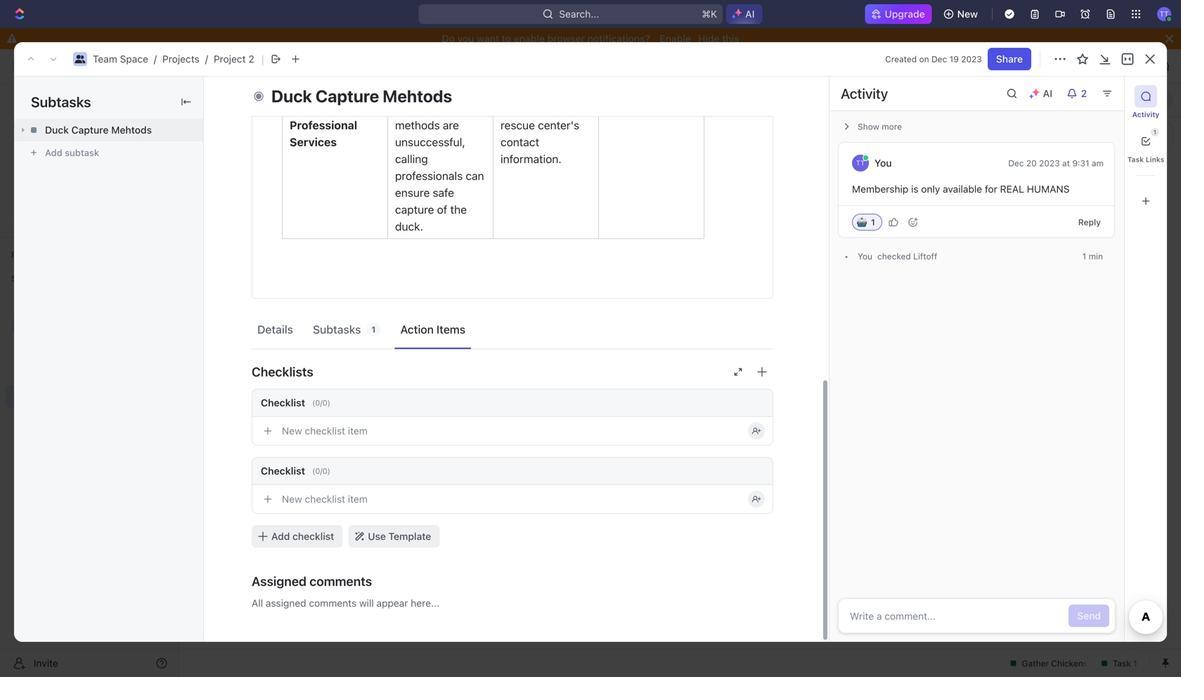 Task type: vqa. For each thing, say whether or not it's contained in the screenshot.
leftmost PERSONAL
no



Task type: locate. For each thing, give the bounding box(es) containing it.
favorites
[[11, 250, 48, 260]]

payment
[[281, 318, 322, 330]]

add task button for complete
[[246, 231, 300, 248]]

1 horizontal spatial user group image
[[193, 63, 201, 70]]

add task down ‎task 1
[[253, 234, 294, 246]]

0 vertical spatial item
[[348, 425, 368, 437]]

team space
[[205, 60, 261, 72]]

task up the search tasks... text field
[[1108, 95, 1127, 105]]

assigned comments
[[252, 574, 372, 589]]

2 checklist from the top
[[261, 465, 305, 477]]

space right user group icon
[[120, 53, 148, 65]]

0 horizontal spatial can
[[429, 43, 447, 56]]

0 horizontal spatial dec
[[932, 54, 948, 64]]

you up membership
[[875, 157, 892, 169]]

1 vertical spatial user group image
[[14, 321, 25, 329]]

automations button
[[1054, 56, 1127, 77]]

to
[[502, 33, 512, 44], [231, 383, 243, 393]]

1 horizontal spatial 2023
[[1040, 158, 1061, 168]]

add up assigned
[[272, 531, 290, 542]]

upgrade
[[885, 8, 926, 20]]

comments down assigned comments
[[309, 598, 357, 609]]

0 vertical spatial mehtods
[[383, 86, 452, 106]]

to right want
[[502, 33, 512, 44]]

1 vertical spatial ai button
[[1024, 82, 1062, 105]]

space
[[120, 53, 148, 65], [233, 60, 261, 72]]

links
[[1147, 155, 1165, 164]]

tt inside task sidebar content 'section'
[[857, 159, 866, 167]]

can inside the if the above methods are unsuccessful, calling professionals can ensure safe capture of the duck.
[[466, 169, 484, 183]]

0 vertical spatial user group image
[[193, 63, 201, 70]]

1 horizontal spatial ai
[[1044, 88, 1053, 99]]

0 vertical spatial checklist
[[305, 425, 345, 437]]

1 vertical spatial 2023
[[1040, 158, 1061, 168]]

information.
[[501, 152, 562, 166]]

projects left 'project'
[[163, 53, 200, 65]]

(0/0) down checklists
[[312, 399, 331, 408]]

new up the add checklist button
[[282, 494, 302, 505]]

add task down details
[[253, 344, 294, 355]]

1 vertical spatial tt
[[857, 159, 866, 167]]

task sidebar content section
[[827, 77, 1125, 642]]

you checked liftoff
[[858, 252, 938, 261]]

get
[[436, 59, 453, 73]]

add task button down details
[[246, 341, 300, 358]]

⌘k
[[702, 8, 718, 20]]

1 vertical spatial the
[[451, 203, 467, 216]]

add for add task button related to in progress
[[253, 344, 271, 355]]

ai button
[[727, 4, 763, 24], [1024, 82, 1062, 105]]

add checklist
[[272, 531, 334, 542]]

checklist (0/0)
[[261, 397, 331, 409], [261, 465, 331, 477]]

1 vertical spatial (0/0)
[[312, 467, 331, 476]]

0 vertical spatial ai button
[[727, 4, 763, 24]]

0 vertical spatial comments
[[310, 574, 372, 589]]

2 item from the top
[[348, 494, 368, 505]]

0 vertical spatial new checklist item
[[282, 425, 368, 437]]

to do
[[231, 383, 258, 393]]

0 vertical spatial ai
[[746, 8, 755, 20]]

2 checklist (0/0) from the top
[[261, 465, 331, 477]]

capture up professional
[[316, 86, 379, 106]]

ai
[[746, 8, 755, 20], [1044, 88, 1053, 99]]

1 vertical spatial you
[[858, 252, 873, 261]]

can right professionals
[[466, 169, 484, 183]]

checklist down 4
[[261, 397, 305, 409]]

liftoff
[[914, 252, 938, 261]]

subtasks up "inbox"
[[31, 94, 91, 110]]

0 vertical spatial capture
[[316, 86, 379, 106]]

services
[[290, 135, 337, 149]]

tree
[[6, 290, 173, 480]]

add left subtask
[[45, 147, 62, 158]]

0 vertical spatial checklist
[[261, 397, 305, 409]]

1 up links
[[1154, 129, 1157, 135]]

ai button down automations button
[[1024, 82, 1062, 105]]

unsuccessful,
[[395, 135, 466, 149]]

2 down automations button
[[1082, 88, 1088, 99]]

checklist (0/0) down 4
[[261, 397, 331, 409]]

show more button
[[839, 117, 1116, 136]]

user group image left 'project'
[[193, 63, 201, 70]]

1 horizontal spatial duck capture mehtods
[[272, 86, 452, 106]]

duck.
[[395, 220, 424, 233]]

2 left |
[[249, 53, 254, 65]]

0 vertical spatial to
[[502, 33, 512, 44]]

add down ‎task
[[253, 234, 271, 246]]

in progress
[[231, 273, 288, 283]]

at
[[1063, 158, 1071, 168]]

items
[[437, 323, 466, 336]]

comments inside assigned comments 'dropdown button'
[[310, 574, 372, 589]]

1 horizontal spatial dec
[[1009, 158, 1025, 168]]

0 vertical spatial subtasks
[[31, 94, 91, 110]]

task sidebar navigation tab list
[[1128, 85, 1165, 212]]

ai button up "this"
[[727, 4, 763, 24]]

1 checklist from the top
[[261, 397, 305, 409]]

capture up docs link
[[71, 124, 109, 136]]

0 horizontal spatial duck capture mehtods
[[45, 124, 152, 136]]

new checklist item
[[282, 425, 368, 437], [282, 494, 368, 505]]

0 horizontal spatial capture
[[71, 124, 109, 136]]

home
[[34, 95, 61, 106]]

1 checklist (0/0) from the top
[[261, 397, 331, 409]]

you left checked
[[858, 252, 873, 261]]

the
[[405, 102, 421, 115], [451, 203, 467, 216]]

can down inside,
[[429, 43, 447, 56]]

walk
[[450, 43, 473, 56]]

team inside team space / projects / project 2 |
[[93, 53, 117, 65]]

1 vertical spatial add task
[[253, 234, 294, 246]]

dec left the "20"
[[1009, 158, 1025, 168]]

activity up show at the top
[[841, 85, 889, 102]]

space left |
[[233, 60, 261, 72]]

use template
[[368, 531, 432, 542]]

you
[[458, 33, 474, 44]]

1 horizontal spatial team
[[205, 60, 230, 72]]

upgrade link
[[866, 4, 933, 24]]

1 vertical spatial new checklist item
[[282, 494, 368, 505]]

0 horizontal spatial /
[[154, 53, 157, 65]]

add task button
[[1084, 92, 1133, 109], [246, 231, 300, 248], [246, 341, 300, 358]]

0 horizontal spatial 2
[[249, 53, 254, 65]]

rescue
[[501, 119, 535, 132]]

team
[[93, 53, 117, 65], [205, 60, 230, 72]]

show
[[858, 122, 880, 132]]

methods
[[395, 119, 440, 132]]

1 left the 'min'
[[1083, 252, 1087, 261]]

add down details
[[253, 344, 271, 355]]

grant
[[253, 318, 279, 330]]

0 vertical spatial (0/0)
[[312, 399, 331, 408]]

1 down membership
[[872, 217, 876, 227]]

1 horizontal spatial to
[[502, 33, 512, 44]]

task left links
[[1128, 155, 1145, 164]]

1 horizontal spatial subtasks
[[313, 323, 361, 336]]

calling
[[395, 152, 428, 166]]

1 horizontal spatial tt
[[1161, 10, 1170, 18]]

2023 right 19
[[962, 54, 983, 64]]

local
[[511, 102, 535, 115]]

add task button up the search tasks... text field
[[1084, 92, 1133, 109]]

user group image
[[193, 63, 201, 70], [14, 321, 25, 329]]

user group image down spaces
[[14, 321, 25, 329]]

1 horizontal spatial you
[[875, 157, 892, 169]]

checked
[[878, 252, 912, 261]]

1 vertical spatial subtasks
[[313, 323, 361, 336]]

ai inside dropdown button
[[1044, 88, 1053, 99]]

add inside button
[[272, 531, 290, 542]]

by setting up a trap cage with food inside, ducks can walk in, then get trapped.
[[395, 0, 476, 90]]

0 vertical spatial tt
[[1161, 10, 1170, 18]]

0 horizontal spatial ai
[[746, 8, 755, 20]]

1 horizontal spatial /
[[205, 53, 208, 65]]

0 vertical spatial can
[[429, 43, 447, 56]]

1 horizontal spatial mehtods
[[383, 86, 452, 106]]

mehtods inside 'duck capture mehtods' link
[[111, 124, 152, 136]]

is
[[912, 183, 919, 195]]

projects link right |
[[273, 58, 331, 75]]

0 vertical spatial 2023
[[962, 54, 983, 64]]

0 horizontal spatial ai button
[[727, 4, 763, 24]]

1 vertical spatial new
[[282, 425, 302, 437]]

0 horizontal spatial team space link
[[93, 53, 148, 65]]

0 horizontal spatial duck
[[45, 124, 69, 136]]

1 vertical spatial ai
[[1044, 88, 1053, 99]]

ai left 2 dropdown button
[[1044, 88, 1053, 99]]

checklist (0/0) up the add checklist button
[[261, 465, 331, 477]]

0 vertical spatial activity
[[841, 85, 889, 102]]

reply
[[1079, 217, 1102, 227]]

0 vertical spatial new
[[958, 8, 979, 20]]

projects link left 'project'
[[163, 53, 200, 65]]

subtasks
[[31, 94, 91, 110], [313, 323, 361, 336]]

add inside add subtask 'button'
[[45, 147, 62, 158]]

dec left 19
[[932, 54, 948, 64]]

1 vertical spatial item
[[348, 494, 368, 505]]

space inside team space / projects / project 2 |
[[120, 53, 148, 65]]

0 vertical spatial 2
[[249, 53, 254, 65]]

1 horizontal spatial ai button
[[1024, 82, 1062, 105]]

new up 19
[[958, 8, 979, 20]]

(0/0) up add checklist
[[312, 467, 331, 476]]

task inside tab list
[[1128, 155, 1145, 164]]

0 horizontal spatial mehtods
[[111, 124, 152, 136]]

action items
[[401, 323, 466, 336]]

2 vertical spatial add task button
[[246, 341, 300, 358]]

do you want to enable browser notifications? enable hide this
[[442, 33, 740, 44]]

0 horizontal spatial you
[[858, 252, 873, 261]]

checklist
[[261, 397, 305, 409], [261, 465, 305, 477]]

0 horizontal spatial projects
[[163, 53, 200, 65]]

0 horizontal spatial to
[[231, 383, 243, 393]]

duck capture mehtods
[[272, 86, 452, 106], [45, 124, 152, 136]]

activity up 1 button
[[1133, 110, 1160, 119]]

real
[[1001, 183, 1025, 195]]

|
[[262, 52, 264, 66]]

1 horizontal spatial the
[[451, 203, 467, 216]]

dec
[[932, 54, 948, 64], [1009, 158, 1025, 168]]

add task button for in progress
[[246, 341, 300, 358]]

of
[[437, 203, 448, 216]]

team right user group icon
[[93, 53, 117, 65]]

1 vertical spatial 2
[[1082, 88, 1088, 99]]

1 vertical spatial checklist
[[261, 465, 305, 477]]

0 horizontal spatial team
[[93, 53, 117, 65]]

the right if
[[405, 102, 421, 115]]

membership
[[853, 183, 909, 195]]

a
[[465, 0, 471, 5]]

0 horizontal spatial space
[[120, 53, 148, 65]]

0 vertical spatial checklist (0/0)
[[261, 397, 331, 409]]

1 horizontal spatial space
[[233, 60, 261, 72]]

ensure
[[395, 186, 430, 199]]

more
[[882, 122, 903, 132]]

2023 left the at
[[1040, 158, 1061, 168]]

comments up all assigned comments will appear here...
[[310, 574, 372, 589]]

user group image inside team space link
[[193, 63, 201, 70]]

ai right ⌘k
[[746, 8, 755, 20]]

1 vertical spatial add task button
[[246, 231, 300, 248]]

dec inside task sidebar content 'section'
[[1009, 158, 1025, 168]]

2023
[[962, 54, 983, 64], [1040, 158, 1061, 168]]

1 item from the top
[[348, 425, 368, 437]]

1 vertical spatial activity
[[1133, 110, 1160, 119]]

1 vertical spatial mehtods
[[111, 124, 152, 136]]

1 (0/0) from the top
[[312, 399, 331, 408]]

professionals
[[395, 169, 463, 183]]

2023 inside task sidebar content 'section'
[[1040, 158, 1061, 168]]

humans
[[1028, 183, 1070, 195]]

0 vertical spatial duck
[[272, 86, 312, 106]]

user group image inside tree
[[14, 321, 25, 329]]

tt inside dropdown button
[[1161, 10, 1170, 18]]

task down ‎task 1
[[273, 234, 294, 246]]

1 / from the left
[[154, 53, 157, 65]]

add task button down ‎task 1
[[246, 231, 300, 248]]

professional
[[290, 119, 358, 132]]

subtasks right 'details' button
[[313, 323, 361, 336]]

with
[[447, 9, 468, 22]]

to left 'do'
[[231, 383, 243, 393]]

1 vertical spatial duck capture mehtods
[[45, 124, 152, 136]]

‎task 1
[[253, 209, 281, 220]]

team left |
[[205, 60, 230, 72]]

add up the search tasks... text field
[[1090, 95, 1106, 105]]

add checklist button
[[252, 526, 343, 548]]

0 vertical spatial the
[[405, 102, 421, 115]]

share button
[[988, 48, 1032, 70], [1004, 55, 1048, 77]]

complete
[[231, 163, 278, 173]]

item
[[348, 425, 368, 437], [348, 494, 368, 505]]

0 vertical spatial duck capture mehtods
[[272, 86, 452, 106]]

1 vertical spatial checklist (0/0)
[[261, 465, 331, 477]]

2 vertical spatial checklist
[[293, 531, 334, 542]]

1 horizontal spatial can
[[466, 169, 484, 183]]

20
[[1027, 158, 1038, 168]]

activity inside task sidebar navigation tab list
[[1133, 110, 1160, 119]]

1 horizontal spatial duck
[[272, 86, 312, 106]]

2 vertical spatial add task
[[253, 344, 294, 355]]

new down checklists
[[282, 425, 302, 437]]

1 horizontal spatial activity
[[1133, 110, 1160, 119]]

checklist up the add checklist button
[[261, 465, 305, 477]]

add task up the search tasks... text field
[[1090, 95, 1127, 105]]

0 vertical spatial you
[[875, 157, 892, 169]]

1 horizontal spatial 2
[[1082, 88, 1088, 99]]

the right of
[[451, 203, 467, 216]]

docs
[[34, 142, 57, 154]]

ducks
[[395, 43, 426, 56]]

1 vertical spatial can
[[466, 169, 484, 183]]

1 vertical spatial duck
[[45, 124, 69, 136]]

projects up calendar link
[[290, 60, 328, 72]]

‎task 1 link
[[249, 204, 457, 225]]

0 horizontal spatial user group image
[[14, 321, 25, 329]]

(0/0)
[[312, 399, 331, 408], [312, 467, 331, 476]]

1 inside button
[[1154, 129, 1157, 135]]

0 horizontal spatial the
[[405, 102, 421, 115]]

‎task
[[253, 209, 274, 220]]

1 right 0/4
[[372, 325, 376, 335]]

calling professional services
[[290, 102, 360, 149]]



Task type: describe. For each thing, give the bounding box(es) containing it.
center's
[[538, 119, 580, 132]]

subtask
[[65, 147, 99, 158]]

assigned comments button
[[252, 565, 774, 599]]

customize
[[1022, 94, 1071, 106]]

duck capture mehtods link
[[14, 119, 203, 141]]

spaces
[[11, 274, 41, 284]]

setting
[[411, 0, 447, 5]]

duck capture mehtods inside 'duck capture mehtods' link
[[45, 124, 152, 136]]

you for you
[[875, 157, 892, 169]]

activity inside task sidebar content 'section'
[[841, 85, 889, 102]]

checklists button
[[252, 355, 774, 389]]

0 vertical spatial dec
[[932, 54, 948, 64]]

inbox
[[34, 119, 58, 130]]

team for team space / projects / project 2 |
[[93, 53, 117, 65]]

sidebar navigation
[[0, 49, 179, 678]]

checklists
[[252, 364, 314, 380]]

cage
[[419, 9, 444, 22]]

1 right ‎task
[[276, 209, 281, 220]]

notifications?
[[588, 33, 651, 44]]

for
[[986, 183, 998, 195]]

team space / projects / project 2 |
[[93, 52, 264, 66]]

1 horizontal spatial projects
[[290, 60, 328, 72]]

send button
[[1070, 605, 1110, 628]]

0 vertical spatial add task
[[1090, 95, 1127, 105]]

1 horizontal spatial team space link
[[188, 58, 264, 75]]

0 horizontal spatial subtasks
[[31, 94, 91, 110]]

2 inside dropdown button
[[1082, 88, 1088, 99]]

share up ai dropdown button
[[1013, 60, 1040, 72]]

add task for complete
[[253, 234, 294, 246]]

here...
[[411, 598, 440, 609]]

assignees
[[595, 129, 636, 139]]

project 2 link
[[214, 53, 254, 65]]

new button
[[938, 3, 987, 25]]

then
[[410, 59, 433, 73]]

table
[[425, 94, 450, 106]]

2 (0/0) from the top
[[312, 467, 331, 476]]

available
[[944, 183, 983, 195]]

1 min
[[1083, 252, 1104, 261]]

1 horizontal spatial projects link
[[273, 58, 331, 75]]

favorites button
[[6, 246, 62, 263]]

team for team space
[[205, 60, 230, 72]]

assigned
[[252, 574, 307, 589]]

this
[[723, 33, 740, 44]]

home link
[[6, 89, 173, 112]]

space for team space / projects / project 2 |
[[120, 53, 148, 65]]

0 horizontal spatial 2023
[[962, 54, 983, 64]]

share up customize button
[[997, 53, 1024, 65]]

add for top add task button
[[1090, 95, 1106, 105]]

1 button
[[1136, 128, 1160, 153]]

add subtask
[[45, 147, 99, 158]]

tree inside sidebar navigation
[[6, 290, 173, 480]]

appear
[[377, 598, 408, 609]]

if
[[395, 102, 402, 115]]

enable
[[660, 33, 692, 44]]

show more
[[858, 122, 903, 132]]

animal
[[538, 102, 571, 115]]

created on dec 19 2023
[[886, 54, 983, 64]]

details button
[[252, 317, 299, 343]]

user group image
[[75, 55, 85, 63]]

projects inside team space / projects / project 2 |
[[163, 53, 200, 65]]

1 vertical spatial checklist
[[305, 494, 345, 505]]

by
[[395, 0, 408, 5]]

inbox link
[[6, 113, 173, 136]]

1 new checklist item from the top
[[282, 425, 368, 437]]

capture
[[395, 203, 434, 216]]

in
[[231, 273, 240, 283]]

do
[[442, 33, 455, 44]]

Search tasks... text field
[[1033, 124, 1174, 145]]

new inside button
[[958, 8, 979, 20]]

can inside by setting up a trap cage with food inside, ducks can walk in, then get trapped.
[[429, 43, 447, 56]]

space for team space
[[233, 60, 261, 72]]

food
[[395, 26, 419, 39]]

safe
[[433, 186, 455, 199]]

invite
[[34, 658, 58, 669]]

project
[[214, 53, 246, 65]]

contact
[[501, 135, 540, 149]]

1 vertical spatial to
[[231, 383, 243, 393]]

gantt link
[[370, 90, 399, 110]]

2 new checklist item from the top
[[282, 494, 368, 505]]

do
[[246, 383, 258, 393]]

dec 20 2023 at 9:31 am
[[1009, 158, 1105, 168]]

task down details
[[273, 344, 294, 355]]

ai button
[[1024, 82, 1062, 105]]

tt button
[[1154, 3, 1176, 25]]

2 vertical spatial new
[[282, 494, 302, 505]]

checklist inside button
[[293, 531, 334, 542]]

docs link
[[6, 137, 173, 160]]

automations
[[1061, 60, 1120, 72]]

are
[[443, 119, 459, 132]]

list link
[[260, 90, 279, 110]]

user group image for tree within sidebar navigation
[[14, 321, 25, 329]]

0/4
[[337, 319, 351, 329]]

trap
[[395, 9, 416, 22]]

use template button
[[348, 526, 440, 548]]

1 vertical spatial capture
[[71, 124, 109, 136]]

above
[[424, 102, 455, 115]]

inside,
[[422, 26, 455, 39]]

you for you checked liftoff
[[858, 252, 873, 261]]

user group image for rightmost team space link
[[193, 63, 201, 70]]

0 horizontal spatial projects link
[[163, 53, 200, 65]]

2 / from the left
[[205, 53, 208, 65]]

template
[[389, 531, 432, 542]]

calendar link
[[303, 90, 347, 110]]

created
[[886, 54, 918, 64]]

0 vertical spatial add task button
[[1084, 92, 1133, 109]]

add task for in progress
[[253, 344, 294, 355]]

customize button
[[1003, 90, 1075, 110]]

up
[[450, 0, 463, 5]]

0/4 button
[[324, 317, 352, 331]]

assigned
[[266, 598, 307, 609]]

1 vertical spatial comments
[[309, 598, 357, 609]]

task links
[[1128, 155, 1165, 164]]

table link
[[422, 90, 450, 110]]

action
[[401, 323, 434, 336]]

2 inside team space / projects / project 2 |
[[249, 53, 254, 65]]

grant payment
[[253, 318, 322, 330]]

a
[[501, 102, 508, 115]]

search...
[[560, 8, 600, 20]]

enable
[[514, 33, 545, 44]]

add for add task button associated with complete
[[253, 234, 271, 246]]

am
[[1093, 158, 1105, 168]]

use
[[368, 531, 386, 542]]



